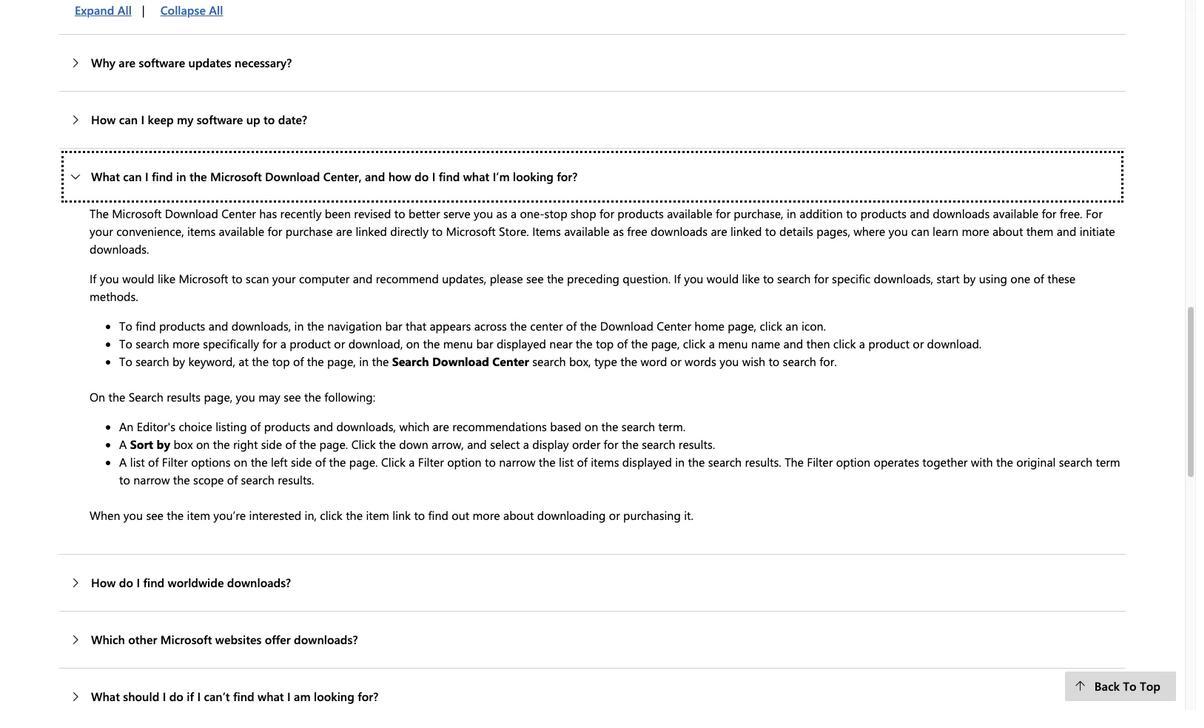 Task type: locate. For each thing, give the bounding box(es) containing it.
how up which
[[91, 575, 116, 591]]

scan
[[246, 271, 269, 286]]

based
[[550, 419, 582, 434]]

2 how from the top
[[91, 575, 116, 591]]

i right the how
[[432, 169, 436, 184]]

what left i'm
[[463, 169, 490, 184]]

0 vertical spatial the
[[90, 206, 109, 221]]

how can i keep my software up to date? button
[[59, 92, 1126, 148]]

1 vertical spatial the
[[785, 454, 804, 470]]

0 horizontal spatial if
[[90, 271, 96, 286]]

all inside expand all button
[[118, 2, 132, 18]]

0 vertical spatial more
[[962, 223, 990, 239]]

1 linked from the left
[[356, 223, 387, 239]]

product
[[290, 336, 331, 351], [869, 336, 910, 351]]

microsoft left scan on the top left
[[179, 271, 228, 286]]

0 horizontal spatial your
[[90, 223, 113, 239]]

0 vertical spatial displayed
[[497, 336, 546, 351]]

which
[[399, 419, 430, 434]]

narrow down select
[[499, 454, 536, 470]]

2 vertical spatial see
[[146, 508, 164, 523]]

i up convenience,
[[145, 169, 149, 184]]

center left home
[[657, 318, 692, 334]]

do up other
[[119, 575, 133, 591]]

see right when
[[146, 508, 164, 523]]

displayed inside 'an editor's choice listing of products and downloads, which are recommendations based on the search term. a sort by box on the right side of the page. click the down arrow, and select a display order for the search results. a list of filter options on the left side of the page. click a filter option to narrow the list of items displayed in the search results. the filter option operates together with the original search term to narrow the scope of search results.'
[[623, 454, 672, 470]]

1 vertical spatial how
[[91, 575, 116, 591]]

addition
[[800, 206, 843, 221]]

about left the downloading
[[504, 508, 534, 523]]

2 menu from the left
[[718, 336, 748, 351]]

what left should
[[91, 689, 120, 705]]

collapse all
[[160, 2, 223, 18]]

to right link
[[414, 508, 425, 523]]

your
[[90, 223, 113, 239], [272, 271, 296, 286]]

for inside to find products and downloads, in the navigation bar that appears across the center of the download center home page, click an icon. to search more specifically for a product or download, on the menu bar displayed near the top of the page, click a menu name and then click a product or download. to search by keyword, at the top of the page, in the search download center search box, type the word or words you wish to search for.
[[262, 336, 277, 351]]

a down 'down'
[[409, 454, 415, 470]]

websites
[[215, 632, 262, 648]]

results
[[167, 389, 201, 405]]

software left updates
[[139, 55, 185, 70]]

or
[[334, 336, 345, 351], [913, 336, 924, 351], [671, 354, 682, 369], [609, 508, 620, 523]]

downloads? for how do i find worldwide downloads?
[[227, 575, 291, 591]]

free
[[627, 223, 648, 239]]

of right at
[[293, 354, 304, 369]]

side
[[261, 437, 282, 452], [291, 454, 312, 470]]

can inside the what can i find in the microsoft download center, and how do i find what i'm looking for? dropdown button
[[123, 169, 142, 184]]

about left them
[[993, 223, 1024, 239]]

list down sort
[[130, 454, 145, 470]]

more inside the microsoft download center has recently been revised to better serve you as a one-stop shop for products available for purchase, in addition to products and downloads available for free. for your convenience, items available for purchase are linked directly to microsoft store. items available as free downloads are linked to details pages, where you can learn more about them and initiate downloads.
[[962, 223, 990, 239]]

by right 'start'
[[964, 271, 976, 286]]

2 horizontal spatial see
[[526, 271, 544, 286]]

search up editor's
[[129, 389, 164, 405]]

like
[[158, 271, 175, 286], [742, 271, 760, 286]]

0 vertical spatial see
[[526, 271, 544, 286]]

what for what can i find in the microsoft download center, and how do i find what i'm looking for?
[[91, 169, 120, 184]]

1 horizontal spatial page.
[[349, 454, 378, 470]]

collapse
[[160, 2, 206, 18]]

item
[[187, 508, 210, 523], [366, 508, 389, 523]]

for left "purchase,"
[[716, 206, 731, 221]]

0 horizontal spatial do
[[119, 575, 133, 591]]

how down why
[[91, 112, 116, 127]]

stop
[[545, 206, 568, 221]]

date?
[[278, 112, 307, 127]]

item left link
[[366, 508, 389, 523]]

group
[[59, 0, 234, 25]]

for? right am
[[358, 689, 379, 705]]

how for how do i find worldwide downloads?
[[91, 575, 116, 591]]

0 vertical spatial for?
[[557, 169, 578, 184]]

shop
[[571, 206, 597, 221]]

0 vertical spatial bar
[[385, 318, 403, 334]]

1 vertical spatial downloads?
[[294, 632, 358, 648]]

download up convenience,
[[165, 206, 218, 221]]

search inside to find products and downloads, in the navigation bar that appears across the center of the download center home page, click an icon. to search more specifically for a product or download, on the menu bar displayed near the top of the page, click a menu name and then click a product or download. to search by keyword, at the top of the page, in the search download center search box, type the word or words you wish to search for.
[[392, 354, 429, 369]]

when
[[90, 508, 120, 523]]

purchasing
[[624, 508, 681, 523]]

of up left
[[285, 437, 296, 452]]

0 horizontal spatial by
[[157, 437, 170, 452]]

page.
[[320, 437, 348, 452], [349, 454, 378, 470]]

0 horizontal spatial search
[[129, 389, 164, 405]]

1 would from the left
[[122, 271, 154, 286]]

download up type
[[600, 318, 654, 334]]

1 horizontal spatial by
[[172, 354, 185, 369]]

0 horizontal spatial more
[[172, 336, 200, 351]]

then
[[807, 336, 830, 351]]

page, up 'listing'
[[204, 389, 233, 405]]

when you see the item you're interested in, click the item link to find out more about downloading or purchasing it.
[[90, 508, 694, 523]]

2 list from the left
[[559, 454, 574, 470]]

page, up word
[[651, 336, 680, 351]]

for inside the if you would like microsoft to scan your computer and recommend updates, please see the preceding question. if you would like to search for specific downloads, start by using one of these methods.
[[814, 271, 829, 286]]

1 horizontal spatial items
[[591, 454, 619, 470]]

top
[[596, 336, 614, 351], [272, 354, 290, 369]]

bar left that
[[385, 318, 403, 334]]

download up recently
[[265, 169, 320, 184]]

downloads,
[[874, 271, 934, 286], [232, 318, 291, 334], [337, 419, 396, 434]]

search
[[392, 354, 429, 369], [129, 389, 164, 405]]

0 vertical spatial results.
[[679, 437, 715, 452]]

1 horizontal spatial the
[[785, 454, 804, 470]]

for? up stop
[[557, 169, 578, 184]]

the inside the microsoft download center has recently been revised to better serve you as a one-stop shop for products available for purchase, in addition to products and downloads available for free. for your convenience, items available for purchase are linked directly to microsoft store. items available as free downloads are linked to details pages, where you can learn more about them and initiate downloads.
[[90, 206, 109, 221]]

find left worldwide
[[143, 575, 165, 591]]

are inside dropdown button
[[119, 55, 136, 70]]

0 horizontal spatial as
[[497, 206, 508, 221]]

0 horizontal spatial results.
[[278, 472, 314, 488]]

you up methods.
[[100, 271, 119, 286]]

displayed down center
[[497, 336, 546, 351]]

1 option from the left
[[447, 454, 482, 470]]

bar
[[385, 318, 403, 334], [476, 336, 494, 351]]

2 linked from the left
[[731, 223, 762, 239]]

and inside dropdown button
[[365, 169, 385, 184]]

all right the collapse
[[209, 2, 223, 18]]

2 filter from the left
[[418, 454, 444, 470]]

sort
[[130, 437, 153, 452]]

0 vertical spatial what
[[463, 169, 490, 184]]

you right serve
[[474, 206, 493, 221]]

1 horizontal spatial what
[[463, 169, 490, 184]]

in
[[176, 169, 186, 184], [787, 206, 797, 221], [294, 318, 304, 334], [359, 354, 369, 369], [676, 454, 685, 470]]

products inside 'an editor's choice listing of products and downloads, which are recommendations based on the search term. a sort by box on the right side of the page. click the down arrow, and select a display order for the search results. a list of filter options on the left side of the page. click a filter option to narrow the list of items displayed in the search results. the filter option operates together with the original search term to narrow the scope of search results.'
[[264, 419, 310, 434]]

can inside how can i keep my software up to date? dropdown button
[[119, 112, 138, 127]]

available up them
[[993, 206, 1039, 221]]

like down "purchase,"
[[742, 271, 760, 286]]

1 horizontal spatial option
[[837, 454, 871, 470]]

available
[[667, 206, 713, 221], [993, 206, 1039, 221], [219, 223, 264, 239], [564, 223, 610, 239]]

by inside to find products and downloads, in the navigation bar that appears across the center of the download center home page, click an icon. to search more specifically for a product or download, on the menu bar displayed near the top of the page, click a menu name and then click a product or download. to search by keyword, at the top of the page, in the search download center search box, type the word or words you wish to search for.
[[172, 354, 185, 369]]

do left if at left
[[169, 689, 184, 705]]

available down has
[[219, 223, 264, 239]]

1 horizontal spatial your
[[272, 271, 296, 286]]

2 horizontal spatial downloads,
[[874, 271, 934, 286]]

looking right i'm
[[513, 169, 554, 184]]

click right in,
[[320, 508, 343, 523]]

0 vertical spatial downloads
[[933, 206, 990, 221]]

i
[[141, 112, 145, 127], [145, 169, 149, 184], [432, 169, 436, 184], [137, 575, 140, 591], [163, 689, 166, 705], [197, 689, 201, 705], [287, 689, 291, 705]]

as
[[497, 206, 508, 221], [613, 223, 624, 239]]

as up store.
[[497, 206, 508, 221]]

1 horizontal spatial would
[[707, 271, 739, 286]]

by left keyword,
[[172, 354, 185, 369]]

how do i find worldwide downloads?
[[91, 575, 291, 591]]

download inside the microsoft download center has recently been revised to better serve you as a one-stop shop for products available for purchase, in addition to products and downloads available for free. for your convenience, items available for purchase are linked directly to microsoft store. items available as free downloads are linked to details pages, where you can learn more about them and initiate downloads.
[[165, 206, 218, 221]]

1 vertical spatial displayed
[[623, 454, 672, 470]]

on inside to find products and downloads, in the navigation bar that appears across the center of the download center home page, click an icon. to search more specifically for a product or download, on the menu bar displayed near the top of the page, click a menu name and then click a product or download. to search by keyword, at the top of the page, in the search download center search box, type the word or words you wish to search for.
[[406, 336, 420, 351]]

top up may
[[272, 354, 290, 369]]

2 vertical spatial do
[[169, 689, 184, 705]]

term.
[[659, 419, 686, 434]]

question.
[[623, 271, 671, 286]]

1 horizontal spatial linked
[[731, 223, 762, 239]]

you're
[[214, 508, 246, 523]]

1 vertical spatial narrow
[[133, 472, 170, 488]]

0 horizontal spatial narrow
[[133, 472, 170, 488]]

to find products and downloads, in the navigation bar that appears across the center of the download center home page, click an icon. to search more specifically for a product or download, on the menu bar displayed near the top of the page, click a menu name and then click a product or download. to search by keyword, at the top of the page, in the search download center search box, type the word or words you wish to search for.
[[119, 318, 982, 369]]

all
[[118, 2, 132, 18], [209, 2, 223, 18]]

filter
[[162, 454, 188, 470], [418, 454, 444, 470], [807, 454, 833, 470]]

1 horizontal spatial bar
[[476, 336, 494, 351]]

1 horizontal spatial downloads?
[[294, 632, 358, 648]]

to inside how can i keep my software up to date? dropdown button
[[264, 112, 275, 127]]

1 vertical spatial search
[[129, 389, 164, 405]]

you left wish
[[720, 354, 739, 369]]

page, up name
[[728, 318, 757, 334]]

1 vertical spatial what
[[91, 689, 120, 705]]

0 vertical spatial center
[[222, 206, 256, 221]]

2 horizontal spatial results.
[[745, 454, 782, 470]]

download
[[265, 169, 320, 184], [165, 206, 218, 221], [600, 318, 654, 334], [432, 354, 489, 369]]

2 a from the top
[[119, 454, 127, 470]]

1 horizontal spatial side
[[291, 454, 312, 470]]

items inside 'an editor's choice listing of products and downloads, which are recommendations based on the search term. a sort by box on the right side of the page. click the down arrow, and select a display order for the search results. a list of filter options on the left side of the page. click a filter option to narrow the list of items displayed in the search results. the filter option operates together with the original search term to narrow the scope of search results.'
[[591, 454, 619, 470]]

1 vertical spatial looking
[[314, 689, 355, 705]]

all for expand all
[[118, 2, 132, 18]]

0 vertical spatial about
[[993, 223, 1024, 239]]

group containing expand all
[[59, 0, 234, 25]]

0 horizontal spatial what
[[258, 689, 284, 705]]

0 horizontal spatial bar
[[385, 318, 403, 334]]

0 vertical spatial can
[[119, 112, 138, 127]]

2 all from the left
[[209, 2, 223, 18]]

back to top link
[[1066, 672, 1177, 702]]

item left the you're
[[187, 508, 210, 523]]

which other microsoft websites offer downloads?
[[91, 632, 358, 648]]

all inside collapse all button
[[209, 2, 223, 18]]

term
[[1096, 454, 1121, 470]]

page. up when you see the item you're interested in, click the item link to find out more about downloading or purchasing it.
[[349, 454, 378, 470]]

which
[[91, 632, 125, 648]]

1 vertical spatial downloads
[[651, 223, 708, 239]]

3 filter from the left
[[807, 454, 833, 470]]

displayed down term.
[[623, 454, 672, 470]]

necessary?
[[235, 55, 292, 70]]

1 vertical spatial can
[[123, 169, 142, 184]]

1 how from the top
[[91, 112, 116, 127]]

downloads, up specifically
[[232, 318, 291, 334]]

list
[[130, 454, 145, 470], [559, 454, 574, 470]]

1 all from the left
[[118, 2, 132, 18]]

1 horizontal spatial as
[[613, 223, 624, 239]]

and inside the if you would like microsoft to scan your computer and recommend updates, please see the preceding question. if you would like to search for specific downloads, start by using one of these methods.
[[353, 271, 373, 286]]

0 horizontal spatial about
[[504, 508, 534, 523]]

to down name
[[769, 354, 780, 369]]

0 horizontal spatial side
[[261, 437, 282, 452]]

1 vertical spatial about
[[504, 508, 534, 523]]

1 vertical spatial items
[[591, 454, 619, 470]]

by inside 'an editor's choice listing of products and downloads, which are recommendations based on the search term. a sort by box on the right side of the page. click the down arrow, and select a display order for the search results. a list of filter options on the left side of the page. click a filter option to narrow the list of items displayed in the search results. the filter option operates together with the original search term to narrow the scope of search results.'
[[157, 437, 170, 452]]

1 horizontal spatial top
[[596, 336, 614, 351]]

2 vertical spatial more
[[473, 508, 500, 523]]

1 vertical spatial downloads,
[[232, 318, 291, 334]]

2 product from the left
[[869, 336, 910, 351]]

wish
[[743, 354, 766, 369]]

downloads, inside 'an editor's choice listing of products and downloads, which are recommendations based on the search term. a sort by box on the right side of the page. click the down arrow, and select a display order for the search results. a list of filter options on the left side of the page. click a filter option to narrow the list of items displayed in the search results. the filter option operates together with the original search term to narrow the scope of search results.'
[[337, 419, 396, 434]]

for right shop
[[600, 206, 615, 221]]

1 horizontal spatial downloads,
[[337, 419, 396, 434]]

the inside dropdown button
[[190, 169, 207, 184]]

software left up
[[197, 112, 243, 127]]

the microsoft download center has recently been revised to better serve you as a one-stop shop for products available for purchase, in addition to products and downloads available for free. for your convenience, items available for purchase are linked directly to microsoft store. items available as free downloads are linked to details pages, where you can learn more about them and initiate downloads.
[[90, 206, 1116, 257]]

more inside to find products and downloads, in the navigation bar that appears across the center of the download center home page, click an icon. to search more specifically for a product or download, on the menu bar displayed near the top of the page, click a menu name and then click a product or download. to search by keyword, at the top of the page, in the search download center search box, type the word or words you wish to search for.
[[172, 336, 200, 351]]

of
[[1034, 271, 1045, 286], [566, 318, 577, 334], [617, 336, 628, 351], [293, 354, 304, 369], [250, 419, 261, 434], [285, 437, 296, 452], [148, 454, 159, 470], [315, 454, 326, 470], [577, 454, 588, 470], [227, 472, 238, 488]]

1 horizontal spatial software
[[197, 112, 243, 127]]

do
[[415, 169, 429, 184], [119, 575, 133, 591], [169, 689, 184, 705]]

has
[[259, 206, 277, 221]]

out
[[452, 508, 470, 523]]

|
[[142, 2, 145, 18]]

downloads? for which other microsoft websites offer downloads?
[[294, 632, 358, 648]]

0 horizontal spatial all
[[118, 2, 132, 18]]

microsoft
[[210, 169, 262, 184], [112, 206, 162, 221], [446, 223, 496, 239], [179, 271, 228, 286], [160, 632, 212, 648]]

click
[[760, 318, 783, 334], [683, 336, 706, 351], [834, 336, 856, 351], [320, 508, 343, 523]]

name
[[751, 336, 781, 351]]

0 vertical spatial click
[[352, 437, 376, 452]]

see
[[526, 271, 544, 286], [284, 389, 301, 405], [146, 508, 164, 523]]

what left am
[[258, 689, 284, 705]]

0 horizontal spatial option
[[447, 454, 482, 470]]

0 horizontal spatial linked
[[356, 223, 387, 239]]

more right learn
[[962, 223, 990, 239]]

1 horizontal spatial narrow
[[499, 454, 536, 470]]

0 vertical spatial what
[[91, 169, 120, 184]]

what should i do if i can't find what i am looking for? button
[[59, 669, 1126, 711]]

a up store.
[[511, 206, 517, 221]]

it.
[[684, 508, 694, 523]]

1 horizontal spatial results.
[[679, 437, 715, 452]]

0 horizontal spatial menu
[[443, 336, 473, 351]]

0 horizontal spatial looking
[[314, 689, 355, 705]]

1 horizontal spatial see
[[284, 389, 301, 405]]

worldwide
[[168, 575, 224, 591]]

product left download.
[[869, 336, 910, 351]]

1 what from the top
[[91, 169, 120, 184]]

0 vertical spatial downloads?
[[227, 575, 291, 591]]

navigation
[[327, 318, 382, 334]]

1 filter from the left
[[162, 454, 188, 470]]

of up the right
[[250, 419, 261, 434]]

items
[[187, 223, 216, 239], [591, 454, 619, 470]]

downloads? up offer
[[227, 575, 291, 591]]

a right then
[[860, 336, 866, 351]]

0 vertical spatial search
[[392, 354, 429, 369]]

find up serve
[[439, 169, 460, 184]]

as left free
[[613, 223, 624, 239]]

0 horizontal spatial list
[[130, 454, 145, 470]]

in inside dropdown button
[[176, 169, 186, 184]]

home
[[695, 318, 725, 334]]

0 vertical spatial looking
[[513, 169, 554, 184]]

a
[[119, 437, 127, 452], [119, 454, 127, 470]]

for.
[[820, 354, 837, 369]]

option
[[447, 454, 482, 470], [837, 454, 871, 470]]

why are software updates necessary? button
[[59, 35, 1126, 91]]

center down across
[[493, 354, 529, 369]]

0 horizontal spatial page.
[[320, 437, 348, 452]]

0 horizontal spatial center
[[222, 206, 256, 221]]

can up convenience,
[[123, 169, 142, 184]]

interested
[[249, 508, 302, 523]]

looking inside the what can i find in the microsoft download center, and how do i find what i'm looking for? dropdown button
[[513, 169, 554, 184]]

would
[[122, 271, 154, 286], [707, 271, 739, 286]]

you right question.
[[684, 271, 704, 286]]

how for how can i keep my software up to date?
[[91, 112, 116, 127]]

to
[[119, 318, 132, 334], [119, 336, 132, 351], [119, 354, 132, 369], [1123, 679, 1137, 695]]

2 horizontal spatial more
[[962, 223, 990, 239]]

your right scan on the top left
[[272, 271, 296, 286]]

a right specifically
[[280, 336, 287, 351]]

downloads, inside to find products and downloads, in the navigation bar that appears across the center of the download center home page, click an icon. to search more specifically for a product or download, on the menu bar displayed near the top of the page, click a menu name and then click a product or download. to search by keyword, at the top of the page, in the search download center search box, type the word or words you wish to search for.
[[232, 318, 291, 334]]

search
[[778, 271, 811, 286], [136, 336, 169, 351], [136, 354, 169, 369], [533, 354, 566, 369], [783, 354, 817, 369], [622, 419, 655, 434], [642, 437, 676, 452], [708, 454, 742, 470], [1060, 454, 1093, 470], [241, 472, 275, 488]]

side up left
[[261, 437, 282, 452]]

may
[[259, 389, 281, 405]]

your up downloads.
[[90, 223, 113, 239]]

1 horizontal spatial click
[[381, 454, 406, 470]]

the
[[90, 206, 109, 221], [785, 454, 804, 470]]

1 horizontal spatial looking
[[513, 169, 554, 184]]

about
[[993, 223, 1024, 239], [504, 508, 534, 523]]

0 horizontal spatial filter
[[162, 454, 188, 470]]

see right please
[[526, 271, 544, 286]]

1 list from the left
[[130, 454, 145, 470]]

what up convenience,
[[91, 169, 120, 184]]

0 horizontal spatial downloads?
[[227, 575, 291, 591]]

1 product from the left
[[290, 336, 331, 351]]

click
[[352, 437, 376, 452], [381, 454, 406, 470]]

to right up
[[264, 112, 275, 127]]

free.
[[1060, 206, 1083, 221]]

you inside to find products and downloads, in the navigation bar that appears across the center of the download center home page, click an icon. to search more specifically for a product or download, on the menu bar displayed near the top of the page, click a menu name and then click a product or download. to search by keyword, at the top of the page, in the search download center search box, type the word or words you wish to search for.
[[720, 354, 739, 369]]

what should i do if i can't find what i am looking for?
[[91, 689, 379, 705]]

downloads right free
[[651, 223, 708, 239]]

2 vertical spatial can
[[912, 223, 930, 239]]

order
[[572, 437, 601, 452]]

0 horizontal spatial product
[[290, 336, 331, 351]]

on
[[406, 336, 420, 351], [585, 419, 598, 434], [196, 437, 210, 452], [234, 454, 248, 470]]

2 what from the top
[[91, 689, 120, 705]]

option down the arrow,
[[447, 454, 482, 470]]

search down that
[[392, 354, 429, 369]]

one
[[1011, 271, 1031, 286]]



Task type: vqa. For each thing, say whether or not it's contained in the screenshot.
the topmost the education
no



Task type: describe. For each thing, give the bounding box(es) containing it.
back to top
[[1095, 679, 1161, 695]]

scope
[[193, 472, 224, 488]]

arrow,
[[432, 437, 464, 452]]

microsoft up has
[[210, 169, 262, 184]]

1 horizontal spatial more
[[473, 508, 500, 523]]

select
[[490, 437, 520, 452]]

expand
[[75, 2, 114, 18]]

1 vertical spatial side
[[291, 454, 312, 470]]

an editor's choice listing of products and downloads, which are recommendations based on the search term. a sort by box on the right side of the page. click the down arrow, and select a display order for the search results. a list of filter options on the left side of the page. click a filter option to narrow the list of items displayed in the search results. the filter option operates together with the original search term to narrow the scope of search results.
[[119, 419, 1121, 488]]

left
[[271, 454, 288, 470]]

options
[[191, 454, 231, 470]]

offer
[[265, 632, 291, 648]]

operates
[[874, 454, 920, 470]]

1 vertical spatial see
[[284, 389, 301, 405]]

1 item from the left
[[187, 508, 210, 523]]

i right if at left
[[197, 689, 201, 705]]

can inside the microsoft download center has recently been revised to better serve you as a one-stop shop for products available for purchase, in addition to products and downloads available for free. for your convenience, items available for purchase are linked directly to microsoft store. items available as free downloads are linked to details pages, where you can learn more about them and initiate downloads.
[[912, 223, 930, 239]]

all for collapse all
[[209, 2, 223, 18]]

purchase
[[286, 223, 333, 239]]

in inside 'an editor's choice listing of products and downloads, which are recommendations based on the search term. a sort by box on the right side of the page. click the down arrow, and select a display order for the search results. a list of filter options on the left side of the page. click a filter option to narrow the list of items displayed in the search results. the filter option operates together with the original search term to narrow the scope of search results.'
[[676, 454, 685, 470]]

2 like from the left
[[742, 271, 760, 286]]

click up "words"
[[683, 336, 706, 351]]

appears
[[430, 318, 471, 334]]

a inside the microsoft download center has recently been revised to better serve you as a one-stop shop for products available for purchase, in addition to products and downloads available for free. for your convenience, items available for purchase are linked directly to microsoft store. items available as free downloads are linked to details pages, where you can learn more about them and initiate downloads.
[[511, 206, 517, 221]]

or right word
[[671, 354, 682, 369]]

to up 'where'
[[847, 206, 858, 221]]

keyword,
[[188, 354, 235, 369]]

start
[[937, 271, 960, 286]]

click up for.
[[834, 336, 856, 351]]

available down shop
[[564, 223, 610, 239]]

or left download.
[[913, 336, 924, 351]]

you right when
[[124, 508, 143, 523]]

can't
[[204, 689, 230, 705]]

on up order
[[585, 419, 598, 434]]

download inside dropdown button
[[265, 169, 320, 184]]

in down computer on the left top
[[294, 318, 304, 334]]

products up free
[[618, 206, 664, 221]]

1 like from the left
[[158, 271, 175, 286]]

where
[[854, 223, 886, 239]]

0 vertical spatial as
[[497, 206, 508, 221]]

2 item from the left
[[366, 508, 389, 523]]

microsoft down serve
[[446, 223, 496, 239]]

1 horizontal spatial for?
[[557, 169, 578, 184]]

download down 'appears'
[[432, 354, 489, 369]]

specific
[[832, 271, 871, 286]]

purchase,
[[734, 206, 784, 221]]

or left purchasing on the right of page
[[609, 508, 620, 523]]

0 vertical spatial narrow
[[499, 454, 536, 470]]

at
[[239, 354, 249, 369]]

other
[[128, 632, 157, 648]]

box
[[174, 437, 193, 452]]

2 would from the left
[[707, 271, 739, 286]]

click up name
[[760, 318, 783, 334]]

for
[[1086, 206, 1103, 221]]

find up convenience,
[[152, 169, 173, 184]]

your inside the if you would like microsoft to scan your computer and recommend updates, please see the preceding question. if you would like to search for specific downloads, start by using one of these methods.
[[272, 271, 296, 286]]

0 horizontal spatial software
[[139, 55, 185, 70]]

your inside the microsoft download center has recently been revised to better serve you as a one-stop shop for products available for purchase, in addition to products and downloads available for free. for your convenience, items available for purchase are linked directly to microsoft store. items available as free downloads are linked to details pages, where you can learn more about them and initiate downloads.
[[90, 223, 113, 239]]

the inside 'an editor's choice listing of products and downloads, which are recommendations based on the search term. a sort by box on the right side of the page. click the down arrow, and select a display order for the search results. a list of filter options on the left side of the page. click a filter option to narrow the list of items displayed in the search results. the filter option operates together with the original search term to narrow the scope of search results.'
[[785, 454, 804, 470]]

i left keep
[[141, 112, 145, 127]]

you right 'where'
[[889, 223, 908, 239]]

downloads.
[[90, 241, 149, 257]]

initiate
[[1080, 223, 1116, 239]]

to up directly
[[395, 206, 405, 221]]

of right left
[[315, 454, 326, 470]]

find left out
[[428, 508, 449, 523]]

products up 'where'
[[861, 206, 907, 221]]

in,
[[305, 508, 317, 523]]

1 vertical spatial bar
[[476, 336, 494, 351]]

to inside to find products and downloads, in the navigation bar that appears across the center of the download center home page, click an icon. to search more specifically for a product or download, on the menu bar displayed near the top of the page, click a menu name and then click a product or download. to search by keyword, at the top of the page, in the search download center search box, type the word or words you wish to search for.
[[769, 354, 780, 369]]

for down has
[[268, 223, 282, 239]]

one-
[[520, 206, 545, 221]]

of down sort
[[148, 454, 159, 470]]

microsoft up convenience,
[[112, 206, 162, 221]]

following:
[[325, 389, 376, 405]]

for up them
[[1042, 206, 1057, 221]]

am
[[294, 689, 311, 705]]

1 vertical spatial center
[[657, 318, 692, 334]]

across
[[474, 318, 507, 334]]

on the search results page, you may see the following:
[[90, 389, 376, 405]]

1 horizontal spatial downloads
[[933, 206, 990, 221]]

1 horizontal spatial do
[[169, 689, 184, 705]]

1 vertical spatial software
[[197, 112, 243, 127]]

find inside to find products and downloads, in the navigation bar that appears across the center of the download center home page, click an icon. to search more specifically for a product or download, on the menu bar displayed near the top of the page, click a menu name and then click a product or download. to search by keyword, at the top of the page, in the search download center search box, type the word or words you wish to search for.
[[136, 318, 156, 334]]

1 vertical spatial as
[[613, 223, 624, 239]]

can for what
[[123, 169, 142, 184]]

up
[[246, 112, 260, 127]]

in down download,
[[359, 354, 369, 369]]

1 if from the left
[[90, 271, 96, 286]]

words
[[685, 354, 717, 369]]

0 vertical spatial top
[[596, 336, 614, 351]]

of up type
[[617, 336, 628, 351]]

2 horizontal spatial do
[[415, 169, 429, 184]]

1 vertical spatial click
[[381, 454, 406, 470]]

to down "purchase,"
[[766, 223, 776, 239]]

0 vertical spatial side
[[261, 437, 282, 452]]

been
[[325, 206, 351, 221]]

i left am
[[287, 689, 291, 705]]

0 horizontal spatial click
[[352, 437, 376, 452]]

how can i keep my software up to date?
[[91, 112, 307, 127]]

downloads, inside the if you would like microsoft to scan your computer and recommend updates, please see the preceding question. if you would like to search for specific downloads, start by using one of these methods.
[[874, 271, 934, 286]]

microsoft inside the if you would like microsoft to scan your computer and recommend updates, please see the preceding question. if you would like to search for specific downloads, start by using one of these methods.
[[179, 271, 228, 286]]

what for what should i do if i can't find what i am looking for?
[[91, 689, 120, 705]]

of inside the if you would like microsoft to scan your computer and recommend updates, please see the preceding question. if you would like to search for specific downloads, start by using one of these methods.
[[1034, 271, 1045, 286]]

to up name
[[763, 271, 774, 286]]

please
[[490, 271, 523, 286]]

available left "purchase,"
[[667, 206, 713, 221]]

1 vertical spatial page.
[[349, 454, 378, 470]]

why are software updates necessary?
[[91, 55, 292, 70]]

back
[[1095, 679, 1120, 695]]

microsoft right other
[[160, 632, 212, 648]]

to down select
[[485, 454, 496, 470]]

you left may
[[236, 389, 255, 405]]

the inside the if you would like microsoft to scan your computer and recommend updates, please see the preceding question. if you would like to search for specific downloads, start by using one of these methods.
[[547, 271, 564, 286]]

computer
[[299, 271, 350, 286]]

0 vertical spatial page.
[[320, 437, 348, 452]]

how
[[389, 169, 411, 184]]

1 vertical spatial what
[[258, 689, 284, 705]]

1 vertical spatial do
[[119, 575, 133, 591]]

my
[[177, 112, 193, 127]]

should
[[123, 689, 159, 705]]

center inside the microsoft download center has recently been revised to better serve you as a one-stop shop for products available for purchase, in addition to products and downloads available for free. for your convenience, items available for purchase are linked directly to microsoft store. items available as free downloads are linked to details pages, where you can learn more about them and initiate downloads.
[[222, 206, 256, 221]]

methods.
[[90, 289, 138, 304]]

download.
[[928, 336, 982, 351]]

on down the right
[[234, 454, 248, 470]]

directly
[[390, 223, 429, 239]]

how do i find worldwide downloads? button
[[59, 555, 1126, 611]]

i'm
[[493, 169, 510, 184]]

top
[[1140, 679, 1161, 695]]

find right can't on the bottom of the page
[[233, 689, 254, 705]]

0 horizontal spatial for?
[[358, 689, 379, 705]]

in inside the microsoft download center has recently been revised to better serve you as a one-stop shop for products available for purchase, in addition to products and downloads available for free. for your convenience, items available for purchase are linked directly to microsoft store. items available as free downloads are linked to details pages, where you can learn more about them and initiate downloads.
[[787, 206, 797, 221]]

for inside 'an editor's choice listing of products and downloads, which are recommendations based on the search term. a sort by box on the right side of the page. click the down arrow, and select a display order for the search results. a list of filter options on the left side of the page. click a filter option to narrow the list of items displayed in the search results. the filter option operates together with the original search term to narrow the scope of search results.'
[[604, 437, 619, 452]]

better
[[409, 206, 440, 221]]

center
[[530, 318, 563, 334]]

recommend
[[376, 271, 439, 286]]

0 horizontal spatial top
[[272, 354, 290, 369]]

expand all button
[[59, 0, 142, 25]]

2 vertical spatial results.
[[278, 472, 314, 488]]

0 horizontal spatial downloads
[[651, 223, 708, 239]]

word
[[641, 354, 667, 369]]

looking inside what should i do if i can't find what i am looking for? dropdown button
[[314, 689, 355, 705]]

choice
[[179, 419, 212, 434]]

original
[[1017, 454, 1056, 470]]

1 menu from the left
[[443, 336, 473, 351]]

of up near
[[566, 318, 577, 334]]

these
[[1048, 271, 1076, 286]]

by inside the if you would like microsoft to scan your computer and recommend updates, please see the preceding question. if you would like to search for specific downloads, start by using one of these methods.
[[964, 271, 976, 286]]

learn
[[933, 223, 959, 239]]

items inside the microsoft download center has recently been revised to better serve you as a one-stop shop for products available for purchase, in addition to products and downloads available for free. for your convenience, items available for purchase are linked directly to microsoft store. items available as free downloads are linked to details pages, where you can learn more about them and initiate downloads.
[[187, 223, 216, 239]]

keep
[[148, 112, 174, 127]]

editor's
[[137, 419, 176, 434]]

to inside back to top link
[[1123, 679, 1137, 695]]

products inside to find products and downloads, in the navigation bar that appears across the center of the download center home page, click an icon. to search more specifically for a product or download, on the menu bar displayed near the top of the page, click a menu name and then click a product or download. to search by keyword, at the top of the page, in the search download center search box, type the word or words you wish to search for.
[[159, 318, 205, 334]]

i up other
[[137, 575, 140, 591]]

right
[[233, 437, 258, 452]]

down
[[399, 437, 429, 452]]

to down better
[[432, 223, 443, 239]]

i right should
[[163, 689, 166, 705]]

on down choice in the left of the page
[[196, 437, 210, 452]]

1 a from the top
[[119, 437, 127, 452]]

to left scan on the top left
[[232, 271, 243, 286]]

convenience,
[[116, 223, 184, 239]]

or down navigation at top left
[[334, 336, 345, 351]]

page, up following: at bottom
[[327, 354, 356, 369]]

to down sort
[[119, 472, 130, 488]]

2 option from the left
[[837, 454, 871, 470]]

together
[[923, 454, 968, 470]]

download,
[[349, 336, 403, 351]]

if
[[187, 689, 194, 705]]

can for how
[[119, 112, 138, 127]]

recently
[[280, 206, 322, 221]]

about inside the microsoft download center has recently been revised to better serve you as a one-stop shop for products available for purchase, in addition to products and downloads available for free. for your convenience, items available for purchase are linked directly to microsoft store. items available as free downloads are linked to details pages, where you can learn more about them and initiate downloads.
[[993, 223, 1024, 239]]

displayed inside to find products and downloads, in the navigation bar that appears across the center of the download center home page, click an icon. to search more specifically for a product or download, on the menu bar displayed near the top of the page, click a menu name and then click a product or download. to search by keyword, at the top of the page, in the search download center search box, type the word or words you wish to search for.
[[497, 336, 546, 351]]

listing
[[216, 419, 247, 434]]

are inside 'an editor's choice listing of products and downloads, which are recommendations based on the search term. a sort by box on the right side of the page. click the down arrow, and select a display order for the search results. a list of filter options on the left side of the page. click a filter option to narrow the list of items displayed in the search results. the filter option operates together with the original search term to narrow the scope of search results.'
[[433, 419, 449, 434]]

near
[[550, 336, 573, 351]]

a down home
[[709, 336, 715, 351]]

items
[[533, 223, 561, 239]]

center,
[[323, 169, 362, 184]]

of right scope
[[227, 472, 238, 488]]

using
[[979, 271, 1008, 286]]

display
[[533, 437, 569, 452]]

1 horizontal spatial center
[[493, 354, 529, 369]]

a right select
[[523, 437, 529, 452]]

search inside the if you would like microsoft to scan your computer and recommend updates, please see the preceding question. if you would like to search for specific downloads, start by using one of these methods.
[[778, 271, 811, 286]]

icon.
[[802, 318, 826, 334]]

see inside the if you would like microsoft to scan your computer and recommend updates, please see the preceding question. if you would like to search for specific downloads, start by using one of these methods.
[[526, 271, 544, 286]]

of down order
[[577, 454, 588, 470]]

2 if from the left
[[674, 271, 681, 286]]

revised
[[354, 206, 391, 221]]

preceding
[[567, 271, 620, 286]]



